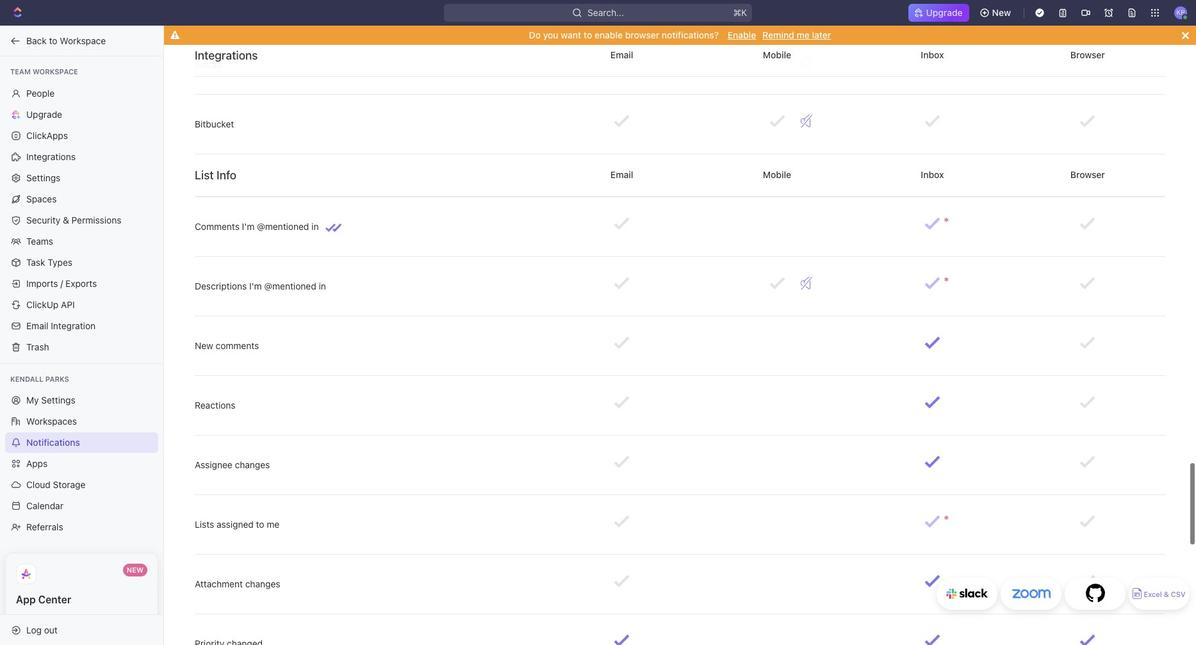 Task type: vqa. For each thing, say whether or not it's contained in the screenshot.
'Cloud'
yes



Task type: describe. For each thing, give the bounding box(es) containing it.
list info
[[195, 168, 237, 182]]

you
[[543, 29, 558, 40]]

excel & csv
[[1144, 590, 1186, 599]]

cloud storage link
[[5, 475, 158, 495]]

later
[[812, 29, 831, 40]]

back to workspace
[[26, 35, 106, 46]]

app
[[16, 594, 36, 605]]

off image for bitbucket
[[801, 115, 812, 128]]

want
[[561, 29, 581, 40]]

imports
[[26, 278, 58, 289]]

to inside button
[[49, 35, 57, 46]]

new for comments
[[195, 340, 213, 351]]

imports / exports link
[[5, 273, 158, 294]]

lists assigned to me
[[195, 519, 279, 530]]

email integration link
[[5, 316, 158, 336]]

kendall parks
[[10, 374, 69, 383]]

calendar link
[[5, 496, 158, 516]]

gitlab
[[195, 59, 222, 70]]

log out button
[[5, 620, 152, 640]]

my settings
[[26, 395, 75, 406]]

clickup api link
[[5, 294, 158, 315]]

1 horizontal spatial to
[[256, 519, 264, 530]]

trash
[[26, 341, 49, 352]]

types
[[48, 257, 72, 267]]

enable
[[595, 29, 623, 40]]

excel
[[1144, 590, 1162, 599]]

clickapps link
[[5, 125, 158, 146]]

settings inside settings link
[[26, 172, 60, 183]]

enable
[[728, 29, 756, 40]]

app center
[[16, 594, 71, 605]]

back
[[26, 35, 47, 46]]

i'm for descriptions
[[249, 281, 262, 291]]

task
[[26, 257, 45, 267]]

1 mobile from the top
[[761, 49, 794, 60]]

imports / exports
[[26, 278, 97, 289]]

new for new button
[[992, 7, 1011, 18]]

permissions
[[71, 214, 121, 225]]

task types
[[26, 257, 72, 267]]

exports
[[65, 278, 97, 289]]

comments i'm @mentioned in
[[195, 221, 319, 232]]

apps
[[26, 458, 48, 469]]

back to workspace button
[[5, 30, 152, 51]]

settings inside my settings link
[[41, 395, 75, 406]]

0 vertical spatial me
[[797, 29, 810, 40]]

off image for gitlab
[[801, 55, 812, 68]]

team
[[10, 67, 31, 76]]

security
[[26, 214, 60, 225]]

assignee
[[195, 459, 232, 470]]

reactions
[[195, 400, 236, 411]]

@mentioned for comments i'm @mentioned in
[[257, 221, 309, 232]]

attachment
[[195, 578, 243, 589]]

notifications
[[26, 437, 80, 448]]

@mentioned for descriptions i'm @mentioned in
[[264, 281, 316, 291]]

clickup api
[[26, 299, 75, 310]]

0 horizontal spatial new
[[127, 566, 144, 574]]

2 vertical spatial email
[[26, 320, 48, 331]]

0 vertical spatial integrations
[[195, 48, 258, 62]]

0 vertical spatial upgrade link
[[908, 4, 969, 22]]

1 vertical spatial integrations
[[26, 151, 76, 162]]

list
[[195, 168, 214, 182]]

comments
[[216, 340, 259, 351]]

email integration
[[26, 320, 96, 331]]

lists
[[195, 519, 214, 530]]

descriptions
[[195, 281, 247, 291]]

kendall
[[10, 374, 43, 383]]

integrations link
[[5, 146, 158, 167]]

assigned
[[217, 519, 254, 530]]

do you want to enable browser notifications? enable remind me later
[[529, 29, 831, 40]]

new button
[[974, 3, 1019, 23]]

workspaces link
[[5, 411, 158, 432]]

2 inbox from the top
[[919, 169, 946, 180]]

notifications link
[[5, 432, 158, 453]]

spaces link
[[5, 189, 158, 209]]

1 vertical spatial workspace
[[33, 67, 78, 76]]

⌘k
[[733, 7, 747, 18]]



Task type: locate. For each thing, give the bounding box(es) containing it.
0 vertical spatial &
[[63, 214, 69, 225]]

1 vertical spatial @mentioned
[[264, 281, 316, 291]]

workspaces
[[26, 416, 77, 427]]

1 off image from the top
[[801, 55, 812, 68]]

&
[[63, 214, 69, 225], [1164, 590, 1169, 599]]

teams
[[26, 235, 53, 246]]

new comments
[[195, 340, 259, 351]]

clickup
[[26, 299, 58, 310]]

1 vertical spatial upgrade
[[26, 109, 62, 119]]

me right the assigned
[[267, 519, 279, 530]]

/
[[60, 278, 63, 289]]

2 horizontal spatial to
[[584, 29, 592, 40]]

remind
[[763, 29, 794, 40]]

security & permissions
[[26, 214, 121, 225]]

0 vertical spatial mobile
[[761, 49, 794, 60]]

1 vertical spatial off image
[[801, 115, 812, 128]]

1 horizontal spatial me
[[797, 29, 810, 40]]

1 horizontal spatial &
[[1164, 590, 1169, 599]]

upgrade left new button
[[926, 7, 963, 18]]

workspace inside button
[[60, 35, 106, 46]]

workspace right back in the top left of the page
[[60, 35, 106, 46]]

0 vertical spatial i'm
[[242, 221, 255, 232]]

1 vertical spatial upgrade link
[[5, 104, 158, 125]]

settings up 'spaces'
[[26, 172, 60, 183]]

off image
[[801, 277, 812, 290]]

in
[[311, 221, 319, 232], [319, 281, 326, 291]]

new inside button
[[992, 7, 1011, 18]]

0 horizontal spatial upgrade link
[[5, 104, 158, 125]]

trash link
[[5, 337, 158, 357]]

i'm for comments
[[242, 221, 255, 232]]

2 vertical spatial new
[[127, 566, 144, 574]]

center
[[38, 594, 71, 605]]

1 vertical spatial settings
[[41, 395, 75, 406]]

changes for assignee changes
[[235, 459, 270, 470]]

referrals
[[26, 522, 63, 532]]

1 vertical spatial &
[[1164, 590, 1169, 599]]

0 horizontal spatial upgrade
[[26, 109, 62, 119]]

integrations
[[195, 48, 258, 62], [26, 151, 76, 162]]

1 vertical spatial me
[[267, 519, 279, 530]]

people link
[[5, 83, 158, 103]]

log
[[26, 624, 42, 635]]

changes for attachment changes
[[245, 578, 280, 589]]

to right the assigned
[[256, 519, 264, 530]]

2 mobile from the top
[[761, 169, 794, 180]]

0 vertical spatial email
[[608, 49, 636, 60]]

info
[[217, 168, 237, 182]]

assignee changes
[[195, 459, 270, 470]]

upgrade link down people link on the left top of page
[[5, 104, 158, 125]]

storage
[[53, 479, 85, 490]]

1 horizontal spatial upgrade
[[926, 7, 963, 18]]

0 vertical spatial workspace
[[60, 35, 106, 46]]

0 vertical spatial changes
[[235, 459, 270, 470]]

new
[[992, 7, 1011, 18], [195, 340, 213, 351], [127, 566, 144, 574]]

0 vertical spatial upgrade
[[926, 7, 963, 18]]

0 vertical spatial inbox
[[919, 49, 946, 60]]

upgrade
[[926, 7, 963, 18], [26, 109, 62, 119]]

in for comments i'm @mentioned in
[[311, 221, 319, 232]]

upgrade up clickapps on the top of the page
[[26, 109, 62, 119]]

team workspace
[[10, 67, 78, 76]]

i'm right descriptions
[[249, 281, 262, 291]]

people
[[26, 87, 55, 98]]

0 vertical spatial off image
[[801, 55, 812, 68]]

0 horizontal spatial to
[[49, 35, 57, 46]]

i'm right comments
[[242, 221, 255, 232]]

cloud
[[26, 479, 51, 490]]

& left csv on the bottom right of page
[[1164, 590, 1169, 599]]

changes right assignee
[[235, 459, 270, 470]]

0 horizontal spatial integrations
[[26, 151, 76, 162]]

0 horizontal spatial me
[[267, 519, 279, 530]]

referrals link
[[5, 517, 158, 538]]

1 inbox from the top
[[919, 49, 946, 60]]

browser
[[625, 29, 659, 40]]

bitbucket
[[195, 118, 234, 129]]

in for descriptions i'm @mentioned in
[[319, 281, 326, 291]]

1 vertical spatial new
[[195, 340, 213, 351]]

mobile
[[761, 49, 794, 60], [761, 169, 794, 180]]

clickapps
[[26, 130, 68, 141]]

@mentioned
[[257, 221, 309, 232], [264, 281, 316, 291]]

calendar
[[26, 500, 63, 511]]

0 vertical spatial in
[[311, 221, 319, 232]]

0 horizontal spatial &
[[63, 214, 69, 225]]

csv
[[1171, 590, 1186, 599]]

2 browser from the top
[[1068, 169, 1107, 180]]

1 browser from the top
[[1068, 49, 1107, 60]]

cloud storage
[[26, 479, 85, 490]]

settings
[[26, 172, 60, 183], [41, 395, 75, 406]]

to
[[584, 29, 592, 40], [49, 35, 57, 46], [256, 519, 264, 530]]

to right want
[[584, 29, 592, 40]]

changes
[[235, 459, 270, 470], [245, 578, 280, 589]]

me left later
[[797, 29, 810, 40]]

1 vertical spatial i'm
[[249, 281, 262, 291]]

comments
[[195, 221, 240, 232]]

descriptions i'm @mentioned in
[[195, 281, 326, 291]]

upgrade link left new button
[[908, 4, 969, 22]]

do
[[529, 29, 541, 40]]

settings link
[[5, 168, 158, 188]]

kp
[[1177, 9, 1185, 16]]

1 vertical spatial browser
[[1068, 169, 1107, 180]]

1 horizontal spatial upgrade link
[[908, 4, 969, 22]]

teams link
[[5, 231, 158, 251]]

workspace
[[60, 35, 106, 46], [33, 67, 78, 76]]

upgrade link
[[908, 4, 969, 22], [5, 104, 158, 125]]

& for permissions
[[63, 214, 69, 225]]

0 vertical spatial browser
[[1068, 49, 1107, 60]]

my
[[26, 395, 39, 406]]

my settings link
[[5, 390, 158, 411]]

0 vertical spatial @mentioned
[[257, 221, 309, 232]]

api
[[61, 299, 75, 310]]

off image
[[801, 55, 812, 68], [801, 115, 812, 128]]

1 vertical spatial in
[[319, 281, 326, 291]]

to right back in the top left of the page
[[49, 35, 57, 46]]

notifications?
[[662, 29, 719, 40]]

0 vertical spatial new
[[992, 7, 1011, 18]]

me
[[797, 29, 810, 40], [267, 519, 279, 530]]

1 horizontal spatial new
[[195, 340, 213, 351]]

integration
[[51, 320, 96, 331]]

1 vertical spatial email
[[608, 169, 636, 180]]

1 horizontal spatial integrations
[[195, 48, 258, 62]]

2 off image from the top
[[801, 115, 812, 128]]

2 horizontal spatial new
[[992, 7, 1011, 18]]

& for csv
[[1164, 590, 1169, 599]]

changes right attachment
[[245, 578, 280, 589]]

excel & csv link
[[1129, 578, 1190, 610]]

parks
[[45, 374, 69, 383]]

out
[[44, 624, 58, 635]]

settings down parks
[[41, 395, 75, 406]]

task types link
[[5, 252, 158, 273]]

log out
[[26, 624, 58, 635]]

email
[[608, 49, 636, 60], [608, 169, 636, 180], [26, 320, 48, 331]]

workspace up people
[[33, 67, 78, 76]]

1 vertical spatial mobile
[[761, 169, 794, 180]]

apps link
[[5, 454, 158, 474]]

spaces
[[26, 193, 57, 204]]

kp button
[[1171, 3, 1191, 23]]

security & permissions link
[[5, 210, 158, 230]]

& right "security"
[[63, 214, 69, 225]]

search...
[[588, 7, 624, 18]]

0 vertical spatial settings
[[26, 172, 60, 183]]

1 vertical spatial inbox
[[919, 169, 946, 180]]

1 vertical spatial changes
[[245, 578, 280, 589]]



